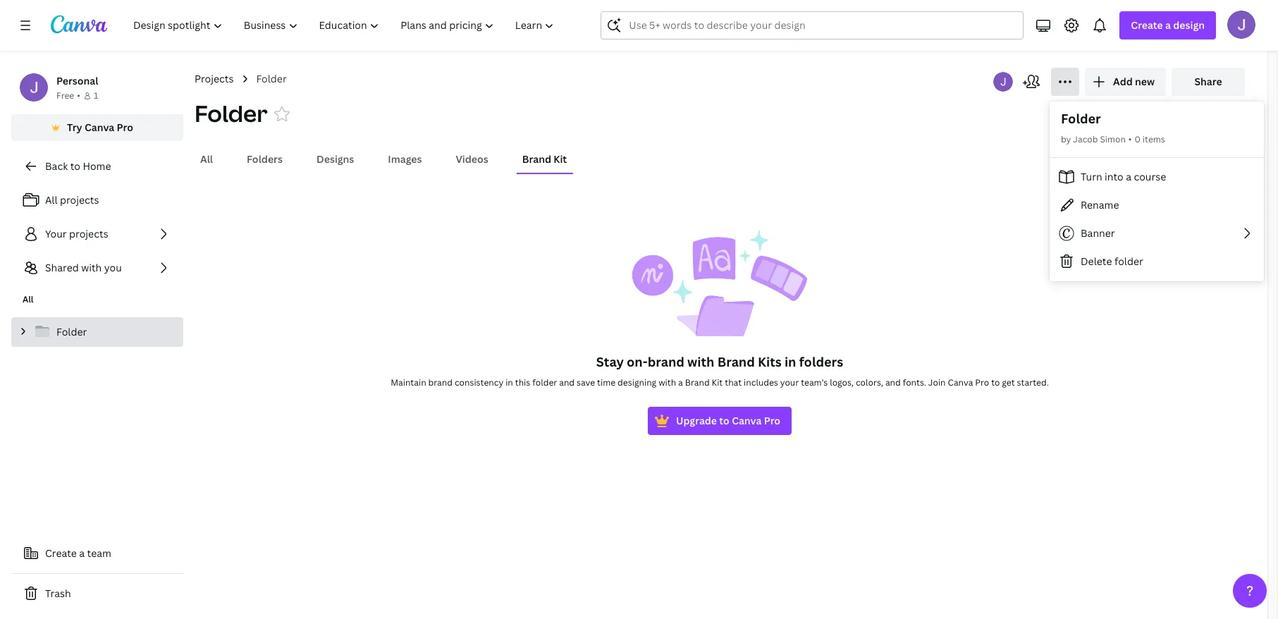 Task type: locate. For each thing, give the bounding box(es) containing it.
1 horizontal spatial folder link
[[256, 71, 287, 87]]

save
[[577, 377, 595, 389]]

stay on-brand with brand kits in folders maintain brand consistency in this folder and save time designing with a brand kit that includes your team's logos, colors, and fonts. join canva pro to get started.
[[391, 353, 1049, 389]]

colors,
[[856, 377, 884, 389]]

folder
[[1115, 254, 1144, 268], [533, 377, 557, 389]]

top level navigation element
[[124, 11, 567, 39]]

0 vertical spatial projects
[[60, 193, 99, 207]]

0 horizontal spatial folder
[[533, 377, 557, 389]]

1 vertical spatial canva
[[948, 377, 973, 389]]

folder
[[256, 72, 287, 85], [195, 98, 268, 128], [1061, 110, 1101, 127], [56, 325, 87, 338]]

shared with you
[[45, 261, 122, 274]]

upgrade to canva pro button
[[648, 407, 792, 435]]

create for create a team
[[45, 547, 77, 560]]

your
[[780, 377, 799, 389]]

1 vertical spatial create
[[45, 547, 77, 560]]

1 horizontal spatial create
[[1131, 18, 1163, 32]]

0 vertical spatial create
[[1131, 18, 1163, 32]]

list
[[11, 186, 183, 282]]

pro down includes
[[764, 414, 781, 427]]

projects down back to home
[[60, 193, 99, 207]]

2 vertical spatial pro
[[764, 414, 781, 427]]

None search field
[[601, 11, 1024, 39]]

a left design on the top right
[[1166, 18, 1171, 32]]

brand kit
[[522, 152, 567, 166]]

0 vertical spatial to
[[70, 159, 80, 173]]

0 horizontal spatial in
[[506, 377, 513, 389]]

that
[[725, 377, 742, 389]]

2 and from the left
[[886, 377, 901, 389]]

projects right your
[[69, 227, 108, 240]]

projects
[[60, 193, 99, 207], [69, 227, 108, 240]]

pro inside "button"
[[117, 121, 133, 134]]

pro left get at the right bottom of page
[[975, 377, 989, 389]]

folder link down shared with you link
[[11, 317, 183, 347]]

to
[[70, 159, 80, 173], [992, 377, 1000, 389], [720, 414, 730, 427]]

canva right "try"
[[85, 121, 114, 134]]

on-
[[627, 353, 648, 370]]

0 vertical spatial all
[[200, 152, 213, 166]]

a inside dropdown button
[[1166, 18, 1171, 32]]

canva down "that"
[[732, 414, 762, 427]]

your
[[45, 227, 67, 240]]

1 horizontal spatial canva
[[732, 414, 762, 427]]

turn
[[1081, 170, 1103, 183]]

brand
[[648, 353, 685, 370], [428, 377, 453, 389]]

in
[[785, 353, 796, 370], [506, 377, 513, 389]]

2 horizontal spatial to
[[992, 377, 1000, 389]]

with right designing
[[659, 377, 676, 389]]

a
[[1166, 18, 1171, 32], [1126, 170, 1132, 183], [678, 377, 683, 389], [79, 547, 85, 560]]

in right kits
[[785, 353, 796, 370]]

to for back to home
[[70, 159, 80, 173]]

by jacob simon
[[1061, 133, 1126, 145]]

projects for your projects
[[69, 227, 108, 240]]

0 horizontal spatial and
[[559, 377, 575, 389]]

trash
[[45, 587, 71, 600]]

1 vertical spatial in
[[506, 377, 513, 389]]

0 horizontal spatial canva
[[85, 121, 114, 134]]

join
[[929, 377, 946, 389]]

shared with you link
[[11, 254, 183, 282]]

2 vertical spatial canva
[[732, 414, 762, 427]]

all for all projects
[[45, 193, 57, 207]]

stay
[[596, 353, 624, 370]]

1 vertical spatial kit
[[712, 377, 723, 389]]

0 horizontal spatial brand
[[522, 152, 551, 166]]

pro inside button
[[764, 414, 781, 427]]

folder down shared
[[56, 325, 87, 338]]

fonts.
[[903, 377, 927, 389]]

Search search field
[[629, 12, 996, 39]]

folder up jacob
[[1061, 110, 1101, 127]]

to right back
[[70, 159, 80, 173]]

and left the 'fonts.'
[[886, 377, 901, 389]]

folder link up folder button on the top of page
[[256, 71, 287, 87]]

1
[[94, 90, 98, 102]]

add
[[1113, 75, 1133, 88]]

0 vertical spatial kit
[[554, 152, 567, 166]]

to inside the upgrade to canva pro button
[[720, 414, 730, 427]]

1 horizontal spatial all
[[45, 193, 57, 207]]

1 vertical spatial projects
[[69, 227, 108, 240]]

a up upgrade
[[678, 377, 683, 389]]

•
[[77, 90, 80, 102]]

2 vertical spatial to
[[720, 414, 730, 427]]

0 vertical spatial brand
[[522, 152, 551, 166]]

all inside "list"
[[45, 193, 57, 207]]

your projects
[[45, 227, 108, 240]]

1 vertical spatial folder
[[533, 377, 557, 389]]

2 vertical spatial brand
[[685, 377, 710, 389]]

kit
[[554, 152, 567, 166], [712, 377, 723, 389]]

create for create a design
[[1131, 18, 1163, 32]]

videos
[[456, 152, 488, 166]]

1 horizontal spatial kit
[[712, 377, 723, 389]]

brand up "that"
[[718, 353, 755, 370]]

home
[[83, 159, 111, 173]]

to inside back to home link
[[70, 159, 80, 173]]

all button
[[195, 146, 219, 173]]

2 horizontal spatial canva
[[948, 377, 973, 389]]

delete folder button
[[1050, 248, 1264, 276]]

2 vertical spatial with
[[659, 377, 676, 389]]

with left you
[[81, 261, 102, 274]]

1 vertical spatial brand
[[718, 353, 755, 370]]

folder right this
[[533, 377, 557, 389]]

try canva pro button
[[11, 114, 183, 141]]

0 vertical spatial canva
[[85, 121, 114, 134]]

2 vertical spatial all
[[23, 293, 34, 305]]

folders
[[799, 353, 843, 370]]

0 vertical spatial folder
[[1115, 254, 1144, 268]]

in left this
[[506, 377, 513, 389]]

1 vertical spatial all
[[45, 193, 57, 207]]

0 horizontal spatial kit
[[554, 152, 567, 166]]

folder link
[[256, 71, 287, 87], [11, 317, 183, 347]]

rename
[[1081, 198, 1119, 211]]

try
[[67, 121, 82, 134]]

brand right maintain
[[428, 377, 453, 389]]

0 horizontal spatial to
[[70, 159, 80, 173]]

canva
[[85, 121, 114, 134], [948, 377, 973, 389], [732, 414, 762, 427]]

brand up designing
[[648, 353, 685, 370]]

1 horizontal spatial and
[[886, 377, 901, 389]]

1 horizontal spatial to
[[720, 414, 730, 427]]

create left team
[[45, 547, 77, 560]]

pro
[[117, 121, 133, 134], [975, 377, 989, 389], [764, 414, 781, 427]]

0
[[1135, 133, 1141, 145]]

2 horizontal spatial with
[[688, 353, 715, 370]]

1 vertical spatial brand
[[428, 377, 453, 389]]

into
[[1105, 170, 1124, 183]]

0 horizontal spatial pro
[[117, 121, 133, 134]]

designs button
[[311, 146, 360, 173]]

to right upgrade
[[720, 414, 730, 427]]

0 vertical spatial with
[[81, 261, 102, 274]]

0 horizontal spatial with
[[81, 261, 102, 274]]

2 horizontal spatial all
[[200, 152, 213, 166]]

back
[[45, 159, 68, 173]]

brand left "that"
[[685, 377, 710, 389]]

1 horizontal spatial folder
[[1115, 254, 1144, 268]]

0 horizontal spatial create
[[45, 547, 77, 560]]

create inside dropdown button
[[1131, 18, 1163, 32]]

2 horizontal spatial pro
[[975, 377, 989, 389]]

projects link
[[195, 71, 234, 87]]

with
[[81, 261, 102, 274], [688, 353, 715, 370], [659, 377, 676, 389]]

canva inside stay on-brand with brand kits in folders maintain brand consistency in this folder and save time designing with a brand kit that includes your team's logos, colors, and fonts. join canva pro to get started.
[[948, 377, 973, 389]]

and left save
[[559, 377, 575, 389]]

all projects
[[45, 193, 99, 207]]

designs
[[317, 152, 354, 166]]

to left get at the right bottom of page
[[992, 377, 1000, 389]]

1 horizontal spatial brand
[[685, 377, 710, 389]]

0 vertical spatial pro
[[117, 121, 133, 134]]

brand inside button
[[522, 152, 551, 166]]

pro up back to home link
[[117, 121, 133, 134]]

banner
[[1081, 226, 1115, 240]]

canva right join
[[948, 377, 973, 389]]

all
[[200, 152, 213, 166], [45, 193, 57, 207], [23, 293, 34, 305]]

create left design on the top right
[[1131, 18, 1163, 32]]

1 horizontal spatial pro
[[764, 414, 781, 427]]

back to home
[[45, 159, 111, 173]]

1 horizontal spatial brand
[[648, 353, 685, 370]]

brand right 'videos'
[[522, 152, 551, 166]]

your projects link
[[11, 220, 183, 248]]

create a team button
[[11, 539, 183, 568]]

1 vertical spatial folder link
[[11, 317, 183, 347]]

this
[[515, 377, 530, 389]]

all inside button
[[200, 152, 213, 166]]

try canva pro
[[67, 121, 133, 134]]

turn into a course
[[1081, 170, 1167, 183]]

2 horizontal spatial brand
[[718, 353, 755, 370]]

1 vertical spatial pro
[[975, 377, 989, 389]]

get
[[1002, 377, 1015, 389]]

with up upgrade
[[688, 353, 715, 370]]

design
[[1174, 18, 1205, 32]]

0 vertical spatial in
[[785, 353, 796, 370]]

0 horizontal spatial all
[[23, 293, 34, 305]]

logos,
[[830, 377, 854, 389]]

1 vertical spatial to
[[992, 377, 1000, 389]]

create inside button
[[45, 547, 77, 560]]

create
[[1131, 18, 1163, 32], [45, 547, 77, 560]]

videos button
[[450, 146, 494, 173]]

folder right delete
[[1115, 254, 1144, 268]]



Task type: vqa. For each thing, say whether or not it's contained in the screenshot.
fresh in the left of the page
no



Task type: describe. For each thing, give the bounding box(es) containing it.
consistency
[[455, 377, 504, 389]]

maintain
[[391, 377, 426, 389]]

a right into
[[1126, 170, 1132, 183]]

items
[[1143, 133, 1166, 145]]

jacob
[[1074, 133, 1098, 145]]

back to home link
[[11, 152, 183, 181]]

banner button
[[1050, 219, 1264, 248]]

folder button
[[195, 98, 268, 129]]

0 vertical spatial brand
[[648, 353, 685, 370]]

new
[[1135, 75, 1155, 88]]

to inside stay on-brand with brand kits in folders maintain brand consistency in this folder and save time designing with a brand kit that includes your team's logos, colors, and fonts. join canva pro to get started.
[[992, 377, 1000, 389]]

folder down projects link
[[195, 98, 268, 128]]

0 horizontal spatial folder link
[[11, 317, 183, 347]]

personal
[[56, 74, 98, 87]]

all projects link
[[11, 186, 183, 214]]

course
[[1134, 170, 1167, 183]]

canva inside try canva pro "button"
[[85, 121, 114, 134]]

projects for all projects
[[60, 193, 99, 207]]

upgrade to canva pro
[[676, 414, 781, 427]]

create a design
[[1131, 18, 1205, 32]]

rename button
[[1050, 191, 1264, 219]]

jacob simon image
[[1228, 11, 1256, 39]]

images button
[[382, 146, 428, 173]]

upgrade
[[676, 414, 717, 427]]

team
[[87, 547, 111, 560]]

all for all button
[[200, 152, 213, 166]]

kit inside stay on-brand with brand kits in folders maintain brand consistency in this folder and save time designing with a brand kit that includes your team's logos, colors, and fonts. join canva pro to get started.
[[712, 377, 723, 389]]

turn into a course button
[[1050, 163, 1264, 191]]

started.
[[1017, 377, 1049, 389]]

simon
[[1100, 133, 1126, 145]]

folder inside stay on-brand with brand kits in folders maintain brand consistency in this folder and save time designing with a brand kit that includes your team's logos, colors, and fonts. join canva pro to get started.
[[533, 377, 557, 389]]

list containing all projects
[[11, 186, 183, 282]]

time
[[597, 377, 616, 389]]

1 horizontal spatial in
[[785, 353, 796, 370]]

kits
[[758, 353, 782, 370]]

includes
[[744, 377, 778, 389]]

images
[[388, 152, 422, 166]]

shared
[[45, 261, 79, 274]]

share
[[1195, 75, 1222, 88]]

folders button
[[241, 146, 288, 173]]

create a team
[[45, 547, 111, 560]]

create a design button
[[1120, 11, 1216, 39]]

a left team
[[79, 547, 85, 560]]

1 and from the left
[[559, 377, 575, 389]]

delete folder
[[1081, 254, 1144, 268]]

you
[[104, 261, 122, 274]]

add new button
[[1085, 68, 1166, 96]]

a inside stay on-brand with brand kits in folders maintain brand consistency in this folder and save time designing with a brand kit that includes your team's logos, colors, and fonts. join canva pro to get started.
[[678, 377, 683, 389]]

to for upgrade to canva pro
[[720, 414, 730, 427]]

folder up folder button on the top of page
[[256, 72, 287, 85]]

add new
[[1113, 75, 1155, 88]]

team's
[[801, 377, 828, 389]]

designing
[[618, 377, 657, 389]]

canva inside the upgrade to canva pro button
[[732, 414, 762, 427]]

pro inside stay on-brand with brand kits in folders maintain brand consistency in this folder and save time designing with a brand kit that includes your team's logos, colors, and fonts. join canva pro to get started.
[[975, 377, 989, 389]]

by
[[1061, 133, 1071, 145]]

1 vertical spatial with
[[688, 353, 715, 370]]

trash link
[[11, 580, 183, 608]]

brand kit button
[[517, 146, 573, 173]]

folders
[[247, 152, 283, 166]]

1 horizontal spatial with
[[659, 377, 676, 389]]

0 vertical spatial folder link
[[256, 71, 287, 87]]

share button
[[1172, 68, 1245, 96]]

free
[[56, 90, 74, 102]]

with inside "list"
[[81, 261, 102, 274]]

free •
[[56, 90, 80, 102]]

kit inside button
[[554, 152, 567, 166]]

folder inside button
[[1115, 254, 1144, 268]]

0 items
[[1135, 133, 1166, 145]]

delete
[[1081, 254, 1112, 268]]

0 horizontal spatial brand
[[428, 377, 453, 389]]

projects
[[195, 72, 234, 85]]



